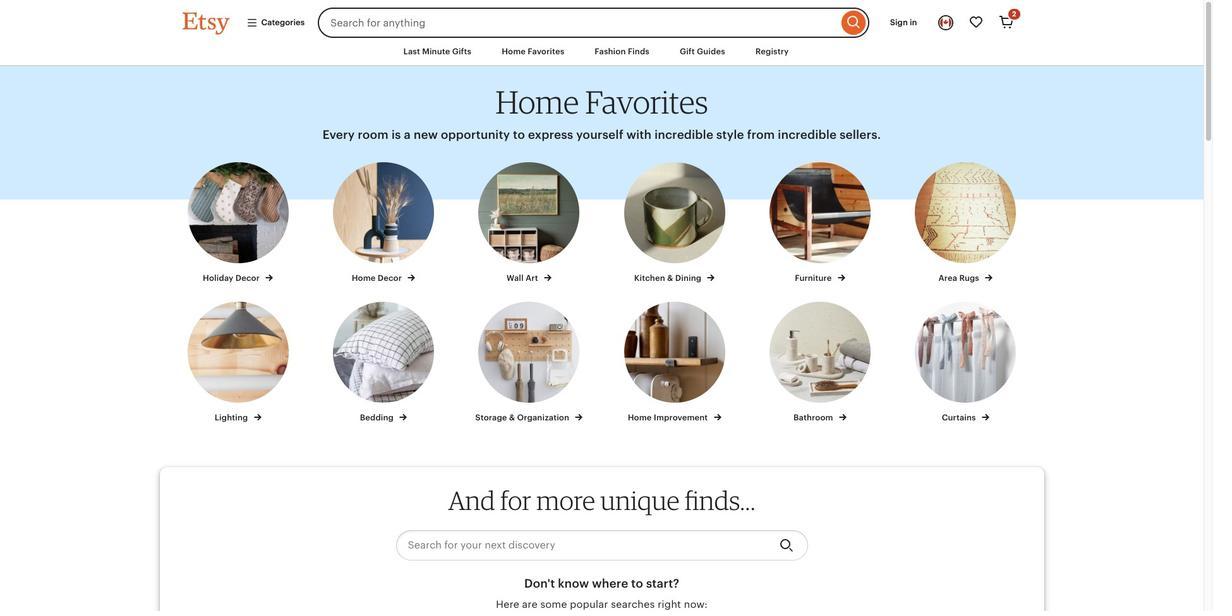Task type: locate. For each thing, give the bounding box(es) containing it.
home favorites inside main content
[[496, 83, 708, 121]]

storage
[[475, 413, 507, 422]]

decor
[[236, 274, 260, 283], [378, 274, 402, 283]]

1 decor from the left
[[236, 274, 260, 283]]

to
[[513, 128, 525, 141], [631, 577, 643, 591]]

banner
[[160, 0, 1044, 38]]

yourself
[[576, 128, 623, 141]]

0 horizontal spatial favorites
[[528, 47, 565, 56]]

incredible right the with
[[655, 128, 713, 141]]

1 horizontal spatial &
[[667, 274, 673, 283]]

here
[[496, 599, 519, 611]]

fashion finds link
[[585, 40, 659, 63]]

1 vertical spatial favorites
[[585, 83, 708, 121]]

now:
[[684, 599, 708, 611]]

bedding link
[[322, 302, 445, 424]]

categories button
[[237, 11, 314, 34]]

dining
[[675, 274, 702, 283]]

2
[[1012, 10, 1016, 18]]

gift guides
[[680, 47, 725, 56]]

Search for your next discovery text field
[[396, 531, 769, 561]]

kitchen & dining
[[634, 274, 704, 283]]

home favorites down search for anything text field
[[502, 47, 565, 56]]

& right the storage
[[509, 413, 515, 422]]

opportunity
[[441, 128, 510, 141]]

favorites down search for anything text field
[[528, 47, 565, 56]]

every room is a new opportunity to express yourself with incredible style from incredible sellers.
[[323, 128, 881, 141]]

room
[[358, 128, 389, 141]]

last
[[404, 47, 420, 56]]

1 horizontal spatial incredible
[[778, 128, 837, 141]]

0 horizontal spatial decor
[[236, 274, 260, 283]]

wall art
[[507, 274, 540, 283]]

wall art link
[[468, 163, 591, 285]]

1 horizontal spatial decor
[[378, 274, 402, 283]]

1 horizontal spatial to
[[631, 577, 643, 591]]

incredible right from
[[778, 128, 837, 141]]

Search for anything text field
[[318, 8, 838, 38]]

improvement
[[654, 413, 708, 422]]

&
[[667, 274, 673, 283], [509, 413, 515, 422]]

0 vertical spatial to
[[513, 128, 525, 141]]

fashion finds
[[595, 47, 650, 56]]

know
[[558, 577, 589, 591]]

bedding
[[360, 413, 396, 422]]

0 horizontal spatial &
[[509, 413, 515, 422]]

gifts
[[452, 47, 472, 56]]

lighting
[[215, 413, 250, 422]]

and
[[448, 485, 495, 517]]

to left express
[[513, 128, 525, 141]]

menu bar
[[160, 38, 1044, 66]]

home favorites
[[502, 47, 565, 56], [496, 83, 708, 121]]

gift
[[680, 47, 695, 56]]

to up searches
[[631, 577, 643, 591]]

favorites up the with
[[585, 83, 708, 121]]

home favorites up every room is a new opportunity to express yourself with incredible style from incredible sellers.
[[496, 83, 708, 121]]

sign in
[[890, 18, 917, 27]]

& left "dining"
[[667, 274, 673, 283]]

sign
[[890, 18, 908, 27]]

furniture link
[[759, 163, 882, 285]]

1 horizontal spatial favorites
[[585, 83, 708, 121]]

0 vertical spatial home favorites
[[502, 47, 565, 56]]

art
[[526, 274, 538, 283]]

home improvement link
[[613, 302, 736, 424]]

searches
[[611, 599, 655, 611]]

favorites
[[528, 47, 565, 56], [585, 83, 708, 121]]

don't
[[524, 577, 555, 591]]

0 horizontal spatial incredible
[[655, 128, 713, 141]]

bathroom link
[[759, 302, 882, 424]]

0 vertical spatial &
[[667, 274, 673, 283]]

and for more unique finds…
[[448, 485, 755, 517]]

wall
[[507, 274, 524, 283]]

sign in button
[[881, 11, 927, 34]]

1 vertical spatial &
[[509, 413, 515, 422]]

2 decor from the left
[[378, 274, 402, 283]]

kitchen
[[634, 274, 665, 283]]

None search field
[[318, 8, 869, 38]]

2 incredible from the left
[[778, 128, 837, 141]]

home
[[502, 47, 526, 56], [496, 83, 579, 121], [352, 274, 376, 283], [628, 413, 652, 422]]

None search field
[[396, 531, 808, 561]]

are
[[522, 599, 538, 611]]

last minute gifts
[[404, 47, 472, 56]]

holiday decor link
[[177, 163, 299, 285]]

start?
[[646, 577, 679, 591]]

finds
[[628, 47, 650, 56]]

1 vertical spatial home favorites
[[496, 83, 708, 121]]

incredible
[[655, 128, 713, 141], [778, 128, 837, 141]]

favorites inside main content
[[585, 83, 708, 121]]

a
[[404, 128, 411, 141]]

kitchen & dining link
[[613, 163, 736, 285]]



Task type: describe. For each thing, give the bounding box(es) containing it.
decor for holiday
[[236, 274, 260, 283]]

curtains
[[942, 413, 978, 422]]

every
[[323, 128, 355, 141]]

storage & organization link
[[468, 302, 591, 424]]

home decor
[[352, 274, 404, 283]]

categories
[[261, 18, 305, 27]]

home favorites link
[[492, 40, 574, 63]]

for
[[500, 485, 531, 517]]

home improvement
[[628, 413, 710, 422]]

area rugs
[[939, 274, 981, 283]]

home inside "link"
[[628, 413, 652, 422]]

& for storage
[[509, 413, 515, 422]]

with
[[626, 128, 652, 141]]

rugs
[[959, 274, 979, 283]]

furniture
[[795, 274, 834, 283]]

1 incredible from the left
[[655, 128, 713, 141]]

popular
[[570, 599, 608, 611]]

banner containing categories
[[160, 0, 1044, 38]]

1 vertical spatial to
[[631, 577, 643, 591]]

2 link
[[991, 8, 1021, 38]]

holiday decor
[[203, 274, 262, 283]]

guides
[[697, 47, 725, 56]]

area rugs link
[[904, 163, 1027, 285]]

menu bar containing last minute gifts
[[160, 38, 1044, 66]]

curtains link
[[904, 302, 1027, 424]]

new
[[414, 128, 438, 141]]

some
[[540, 599, 567, 611]]

sellers.
[[840, 128, 881, 141]]

canada image
[[939, 16, 952, 28]]

home favorites main content
[[0, 66, 1204, 612]]

area
[[939, 274, 957, 283]]

more
[[536, 485, 595, 517]]

storage & organization
[[475, 413, 571, 422]]

decor for home
[[378, 274, 402, 283]]

0 horizontal spatial to
[[513, 128, 525, 141]]

style
[[716, 128, 744, 141]]

0 vertical spatial favorites
[[528, 47, 565, 56]]

fashion
[[595, 47, 626, 56]]

& for kitchen
[[667, 274, 673, 283]]

bathroom
[[794, 413, 835, 422]]

right
[[658, 599, 681, 611]]

holiday
[[203, 274, 233, 283]]

is
[[392, 128, 401, 141]]

lighting link
[[177, 302, 299, 424]]

registry
[[756, 47, 789, 56]]

here are some popular searches right now:
[[496, 599, 708, 611]]

minute
[[422, 47, 450, 56]]

canada button
[[930, 8, 961, 38]]

none search field inside home favorites main content
[[396, 531, 808, 561]]

organization
[[517, 413, 569, 422]]

gift guides link
[[670, 40, 735, 63]]

don't know where to start?
[[524, 577, 679, 591]]

where
[[592, 577, 628, 591]]

finds…
[[685, 485, 755, 517]]

home decor link
[[322, 163, 445, 285]]

unique
[[600, 485, 680, 517]]

from
[[747, 128, 775, 141]]

express
[[528, 128, 573, 141]]

last minute gifts link
[[394, 40, 481, 63]]

in
[[910, 18, 917, 27]]

registry link
[[746, 40, 798, 63]]



Task type: vqa. For each thing, say whether or not it's contained in the screenshot.
Opportunity
yes



